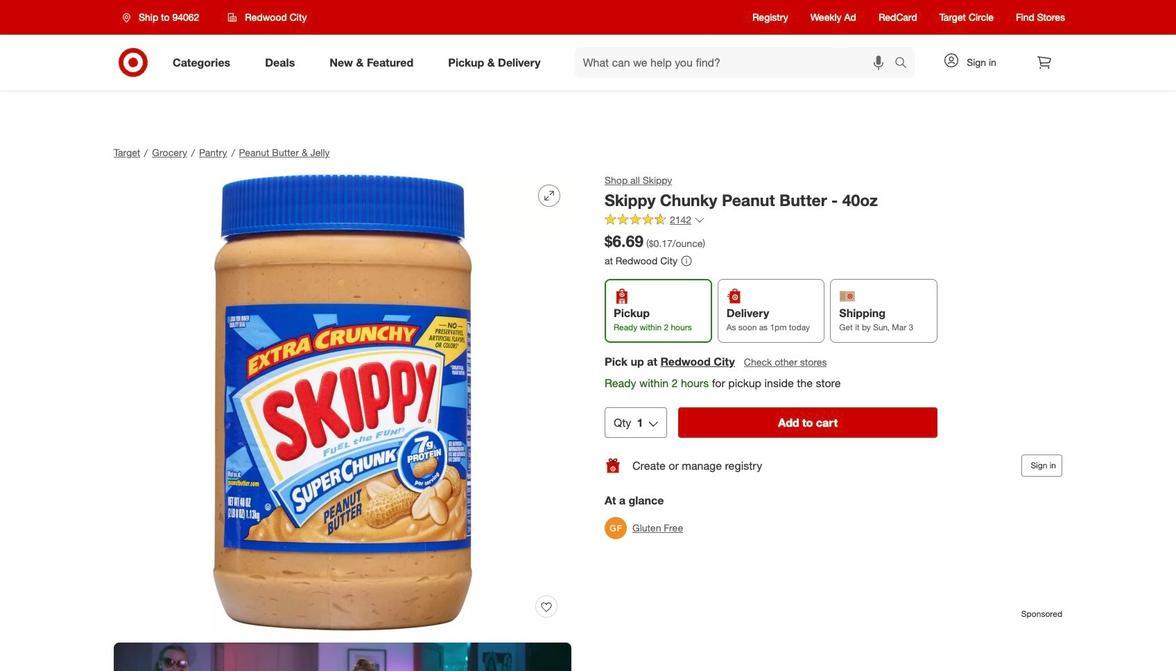 Task type: vqa. For each thing, say whether or not it's contained in the screenshot.
image gallery element
yes



Task type: describe. For each thing, give the bounding box(es) containing it.
image gallery element
[[114, 173, 572, 671]]



Task type: locate. For each thing, give the bounding box(es) containing it.
What can we help you find? suggestions appear below search field
[[575, 47, 899, 78]]

skippy chunky peanut butter - 40oz, 1 of 16 image
[[114, 173, 572, 632]]



